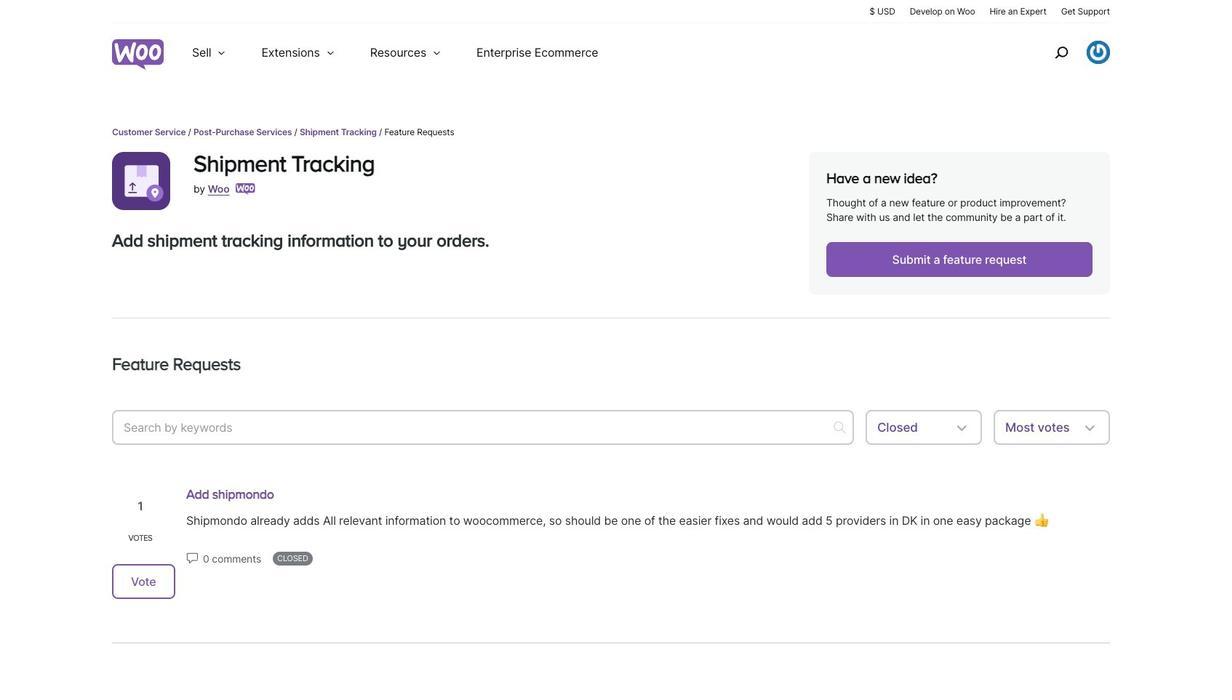 Task type: vqa. For each thing, say whether or not it's contained in the screenshot.
Country / Region field
no



Task type: locate. For each thing, give the bounding box(es) containing it.
None field
[[866, 411, 982, 446], [994, 411, 1110, 446], [866, 411, 982, 446], [994, 411, 1110, 446]]

2 angle down image from the left
[[1081, 419, 1099, 437]]

search image
[[1050, 41, 1073, 64]]

product icon image
[[112, 152, 170, 210]]

1 horizontal spatial angle down image
[[1081, 419, 1099, 437]]

Search by keywords search field
[[112, 411, 854, 446]]

open account menu image
[[1087, 41, 1110, 64]]

0 horizontal spatial angle down image
[[953, 419, 971, 437]]

developed by woocommerce image
[[235, 183, 255, 195]]

angle down image
[[953, 419, 971, 437], [1081, 419, 1099, 437]]



Task type: describe. For each thing, give the bounding box(es) containing it.
breadcrumb element
[[112, 126, 1110, 139]]

service navigation menu element
[[1024, 29, 1110, 76]]

1 angle down image from the left
[[953, 419, 971, 437]]



